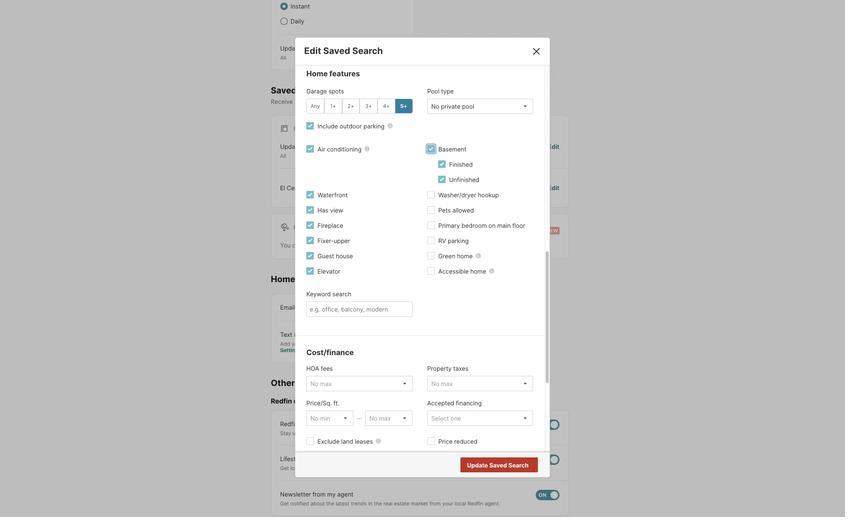 Task type: describe. For each thing, give the bounding box(es) containing it.
1 update types all from the top
[[280, 45, 318, 61]]

no results button
[[490, 458, 537, 473]]

exclude
[[318, 438, 340, 445]]

has
[[318, 206, 329, 214]]

account settings link
[[280, 341, 369, 353]]

connect
[[472, 430, 492, 436]]

buy
[[414, 430, 423, 436]]

and inside the lifestyle & tips get local insights, home improvement tips, style and design resources.
[[399, 465, 409, 472]]

an
[[506, 430, 512, 436]]

list box for hoa fees
[[306, 376, 412, 391]]

garage spots
[[306, 87, 344, 95]]

primary bedroom on main floor
[[438, 222, 525, 229]]

accessible home
[[438, 268, 486, 275]]

how
[[395, 430, 406, 436]]

agent. inside newsletter from my agent get notified about the latest trends in the real estate market from your local redfin agent.
[[485, 500, 500, 507]]

redfin for redfin updates
[[271, 397, 292, 405]]

washer/dryer
[[438, 191, 476, 199]]

get inside the lifestyle & tips get local insights, home improvement tips, style and design resources.
[[280, 465, 289, 472]]

1 types from the top
[[303, 45, 318, 52]]

home inside the lifestyle & tips get local insights, home improvement tips, style and design resources.
[[325, 465, 339, 472]]

update saved search button
[[461, 458, 538, 473]]

house
[[336, 252, 353, 260]]

emails
[[297, 378, 324, 388]]

leases
[[355, 438, 373, 445]]

in inside newsletter from my agent get notified about the latest trends in the real estate market from your local redfin agent.
[[368, 500, 373, 507]]

reduced
[[454, 438, 478, 445]]

features
[[330, 69, 360, 78]]

0 vertical spatial in
[[341, 341, 346, 347]]

4+ radio
[[378, 99, 395, 113]]

pool type
[[427, 87, 454, 95]]

home for home features
[[306, 69, 328, 78]]

filters.
[[440, 98, 457, 105]]

pets allowed
[[438, 206, 474, 214]]

upper
[[334, 237, 350, 244]]

your inside saved searches receive timely notifications based on your preferred search filters.
[[377, 98, 390, 105]]

view
[[330, 206, 343, 214]]

2 to from the left
[[407, 430, 412, 436]]

other emails
[[271, 378, 324, 388]]

searching
[[387, 242, 415, 249]]

based
[[350, 98, 367, 105]]

(sms)
[[294, 331, 311, 338]]

updates
[[294, 397, 321, 405]]

my
[[327, 491, 336, 498]]

hoa
[[306, 365, 319, 372]]

type
[[441, 87, 454, 95]]

estate
[[394, 500, 410, 507]]

Any radio
[[306, 99, 324, 113]]

land
[[341, 438, 353, 445]]

on inside saved searches receive timely notifications based on your preferred search filters.
[[369, 98, 376, 105]]

style
[[386, 465, 398, 472]]

home for accessible home
[[471, 268, 486, 275]]

tips,
[[374, 465, 385, 472]]

&
[[306, 456, 309, 463]]

agent. inside redfin news stay up to date on redfin's tools and features, how to buy or sell a home, and connect with an agent.
[[513, 430, 529, 436]]

2 all from the top
[[280, 153, 286, 159]]

for rent
[[294, 224, 323, 231]]

notified
[[290, 500, 309, 507]]

fireplace
[[318, 222, 343, 229]]

search for edit saved search
[[352, 45, 383, 56]]

unfinished
[[449, 176, 479, 183]]

rentals
[[426, 242, 445, 249]]

3+ radio
[[360, 99, 378, 113]]

2 horizontal spatial and
[[462, 430, 471, 436]]

air
[[318, 145, 325, 153]]

for sale
[[294, 125, 322, 133]]

property
[[427, 365, 452, 372]]

receive
[[271, 98, 293, 105]]

redfin's
[[327, 430, 347, 436]]

list box for pool type
[[427, 99, 533, 114]]

0 horizontal spatial and
[[362, 430, 371, 436]]

accepted
[[427, 399, 454, 407]]

list box for accepted financing
[[427, 411, 533, 426]]

home for green home
[[457, 252, 473, 260]]

saved searches receive timely notifications based on your preferred search filters.
[[271, 85, 457, 105]]

text
[[280, 331, 292, 338]]

0 vertical spatial update
[[280, 45, 301, 52]]

no
[[499, 462, 507, 469]]

searches inside saved searches receive timely notifications based on your preferred search filters.
[[299, 85, 338, 96]]

1 horizontal spatial parking
[[448, 237, 469, 244]]

has view
[[318, 206, 343, 214]]

include outdoor parking
[[318, 122, 385, 130]]

edit saved search element
[[304, 45, 523, 56]]

include
[[318, 122, 338, 130]]

5+
[[400, 103, 407, 109]]

garage
[[306, 87, 327, 95]]

allowed
[[453, 206, 474, 214]]

1 vertical spatial searches
[[343, 242, 369, 249]]

price/sq. ft.
[[306, 399, 340, 407]]

for for for sale
[[294, 125, 305, 133]]

2 types from the top
[[303, 143, 318, 151]]

1 to from the left
[[300, 430, 305, 436]]

floor
[[513, 222, 525, 229]]

redfin updates
[[271, 397, 321, 405]]

list box up redfin's
[[306, 411, 353, 426]]

you
[[280, 242, 291, 249]]

list box up features,
[[365, 411, 412, 426]]

instant
[[291, 3, 310, 10]]

2 edit button from the top
[[548, 183, 560, 192]]

saved inside button
[[489, 462, 507, 469]]

add
[[280, 341, 290, 347]]

test
[[308, 184, 320, 192]]

5+ radio
[[395, 99, 413, 113]]

number
[[321, 341, 340, 347]]

for for for rent
[[294, 224, 305, 231]]

local inside newsletter from my agent get notified about the latest trends in the real estate market from your local redfin agent.
[[455, 500, 466, 507]]

rent
[[307, 224, 323, 231]]

4+
[[383, 103, 390, 109]]

insights,
[[303, 465, 324, 472]]

fixer-upper
[[318, 237, 350, 244]]

timely
[[295, 98, 312, 105]]

taxes
[[453, 365, 469, 372]]

newsletter
[[280, 491, 311, 498]]

tools
[[348, 430, 360, 436]]

newsletter from my agent get notified about the latest trends in the real estate market from your local redfin agent.
[[280, 491, 500, 507]]



Task type: locate. For each thing, give the bounding box(es) containing it.
on inside redfin news stay up to date on redfin's tools and features, how to buy or sell a home, and connect with an agent.
[[319, 430, 325, 436]]

or
[[424, 430, 429, 436]]

list box up financing
[[427, 376, 533, 391]]

update down daily radio
[[280, 45, 301, 52]]

search up e.g. office, balcony, modern text box
[[333, 290, 351, 298]]

types
[[303, 45, 318, 52], [303, 143, 318, 151]]

up
[[293, 430, 299, 436]]

your inside newsletter from my agent get notified about the latest trends in the real estate market from your local redfin agent.
[[442, 500, 453, 507]]

1 vertical spatial for
[[294, 224, 305, 231]]

list box up the connect
[[427, 411, 533, 426]]

main
[[497, 222, 511, 229]]

option group inside edit saved search dialog
[[306, 99, 413, 113]]

0 horizontal spatial home
[[271, 274, 295, 284]]

searches up any
[[299, 85, 338, 96]]

green
[[438, 252, 455, 260]]

market
[[411, 500, 428, 507]]

hoa fees
[[306, 365, 333, 372]]

edit for edit saved search
[[304, 45, 321, 56]]

0 vertical spatial all
[[280, 54, 286, 61]]

2 update types all from the top
[[280, 143, 318, 159]]

to
[[300, 430, 305, 436], [407, 430, 412, 436]]

keyword
[[306, 290, 331, 298]]

search
[[352, 45, 383, 56], [509, 462, 529, 469]]

home for home tours
[[271, 274, 295, 284]]

air conditioning
[[318, 145, 362, 153]]

0 vertical spatial redfin
[[271, 397, 292, 405]]

2 for from the top
[[294, 224, 305, 231]]

saved inside saved searches receive timely notifications based on your preferred search filters.
[[271, 85, 297, 96]]

0 vertical spatial from
[[313, 491, 326, 498]]

edit saved search dialog
[[295, 37, 550, 478]]

1 vertical spatial home
[[271, 274, 295, 284]]

1 vertical spatial edit
[[548, 143, 560, 151]]

2 vertical spatial your
[[442, 500, 453, 507]]

2 get from the top
[[280, 500, 289, 507]]

0 horizontal spatial the
[[326, 500, 334, 507]]

update types all
[[280, 45, 318, 61], [280, 143, 318, 159]]

the left real
[[374, 500, 382, 507]]

0 horizontal spatial from
[[313, 491, 326, 498]]

1 vertical spatial from
[[430, 500, 441, 507]]

for left sale
[[294, 125, 305, 133]]

1 vertical spatial home
[[471, 268, 486, 275]]

1 vertical spatial edit button
[[548, 183, 560, 192]]

0 horizontal spatial to
[[300, 430, 305, 436]]

local
[[290, 465, 302, 472], [455, 500, 466, 507]]

other
[[271, 378, 295, 388]]

design
[[410, 465, 427, 472]]

get down the newsletter on the left of the page
[[280, 500, 289, 507]]

on right the "always"
[[398, 304, 405, 311]]

property taxes
[[427, 365, 469, 372]]

1 edit button from the top
[[548, 142, 560, 159]]

1 vertical spatial local
[[455, 500, 466, 507]]

0 horizontal spatial search
[[333, 290, 351, 298]]

local inside the lifestyle & tips get local insights, home improvement tips, style and design resources.
[[290, 465, 302, 472]]

edit for first edit button from the bottom
[[548, 184, 560, 192]]

search down pool
[[419, 98, 438, 105]]

update
[[280, 45, 301, 52], [280, 143, 301, 151], [467, 462, 488, 469]]

parking
[[364, 122, 385, 130], [448, 237, 469, 244]]

in right trends
[[368, 500, 373, 507]]

a
[[441, 430, 443, 436]]

0 horizontal spatial in
[[341, 341, 346, 347]]

bedroom
[[462, 222, 487, 229]]

update saved search
[[467, 462, 529, 469]]

1 vertical spatial search
[[509, 462, 529, 469]]

to right up
[[300, 430, 305, 436]]

edit saved search
[[304, 45, 383, 56]]

update inside button
[[467, 462, 488, 469]]

price
[[438, 438, 453, 445]]

finished
[[449, 161, 473, 168]]

0 vertical spatial types
[[303, 45, 318, 52]]

home up accessible home
[[457, 252, 473, 260]]

in right number
[[341, 341, 346, 347]]

add your phone number in
[[280, 341, 347, 347]]

1 vertical spatial parking
[[448, 237, 469, 244]]

pool
[[427, 87, 440, 95]]

search right no
[[509, 462, 529, 469]]

search
[[419, 98, 438, 105], [333, 290, 351, 298]]

all down daily radio
[[280, 54, 286, 61]]

tips
[[311, 456, 321, 463]]

agent.
[[513, 430, 529, 436], [485, 500, 500, 507]]

spots
[[329, 87, 344, 95]]

from
[[313, 491, 326, 498], [430, 500, 441, 507]]

1 horizontal spatial in
[[368, 500, 373, 507]]

2 vertical spatial edit
[[548, 184, 560, 192]]

redfin inside newsletter from my agent get notified about the latest trends in the real estate market from your local redfin agent.
[[468, 500, 483, 507]]

1 get from the top
[[280, 465, 289, 472]]

1 the from the left
[[326, 500, 334, 507]]

1 vertical spatial all
[[280, 153, 286, 159]]

0 vertical spatial edit
[[304, 45, 321, 56]]

2 the from the left
[[374, 500, 382, 507]]

2 vertical spatial update
[[467, 462, 488, 469]]

list box down type
[[427, 99, 533, 114]]

the down my
[[326, 500, 334, 507]]

2 vertical spatial home
[[325, 465, 339, 472]]

1 horizontal spatial the
[[374, 500, 382, 507]]

types down "daily"
[[303, 45, 318, 52]]

guest house
[[318, 252, 353, 260]]

0 horizontal spatial local
[[290, 465, 302, 472]]

and up reduced
[[462, 430, 471, 436]]

edit
[[304, 45, 321, 56], [548, 143, 560, 151], [548, 184, 560, 192]]

update types all down "daily"
[[280, 45, 318, 61]]

date
[[307, 430, 318, 436]]

parking down 3+ option
[[364, 122, 385, 130]]

price/sq.
[[306, 399, 332, 407]]

0 horizontal spatial search
[[352, 45, 383, 56]]

1 vertical spatial get
[[280, 500, 289, 507]]

sell
[[431, 430, 439, 436]]

update left no
[[467, 462, 488, 469]]

from up about
[[313, 491, 326, 498]]

home right insights,
[[325, 465, 339, 472]]

all up el
[[280, 153, 286, 159]]

while
[[371, 242, 385, 249]]

and
[[362, 430, 371, 436], [462, 430, 471, 436], [399, 465, 409, 472]]

green home
[[438, 252, 473, 260]]

list box up the ft.
[[306, 376, 412, 391]]

1 horizontal spatial from
[[430, 500, 441, 507]]

in
[[341, 341, 346, 347], [368, 500, 373, 507]]

search for update saved search
[[509, 462, 529, 469]]

parking right .
[[448, 237, 469, 244]]

1 horizontal spatial search
[[419, 98, 438, 105]]

edit inside dialog
[[304, 45, 321, 56]]

0 horizontal spatial searches
[[299, 85, 338, 96]]

outdoor
[[340, 122, 362, 130]]

conditioning
[[327, 145, 362, 153]]

waterfront
[[318, 191, 348, 199]]

on
[[369, 98, 376, 105], [489, 222, 496, 229], [398, 304, 405, 311], [319, 430, 325, 436]]

0 horizontal spatial your
[[292, 341, 303, 347]]

2 vertical spatial redfin
[[468, 500, 483, 507]]

fees
[[321, 365, 333, 372]]

1 vertical spatial update types all
[[280, 143, 318, 159]]

0 vertical spatial search
[[352, 45, 383, 56]]

1 vertical spatial update
[[280, 143, 301, 151]]

1 vertical spatial types
[[303, 143, 318, 151]]

search inside saved searches receive timely notifications based on your preferred search filters.
[[419, 98, 438, 105]]

0 vertical spatial get
[[280, 465, 289, 472]]

lifestyle
[[280, 456, 304, 463]]

1 vertical spatial agent.
[[485, 500, 500, 507]]

features,
[[372, 430, 394, 436]]

1 horizontal spatial searches
[[343, 242, 369, 249]]

2+ radio
[[342, 99, 360, 113]]

always
[[376, 304, 396, 311]]

searches up house at left
[[343, 242, 369, 249]]

0 horizontal spatial parking
[[364, 122, 385, 130]]

e.g. office, balcony, modern text field
[[310, 306, 409, 313]]

0 horizontal spatial agent.
[[485, 500, 500, 507]]

1+
[[330, 103, 336, 109]]

.
[[445, 242, 446, 249]]

your right 3+
[[377, 98, 390, 105]]

1 vertical spatial your
[[292, 341, 303, 347]]

your right market
[[442, 500, 453, 507]]

search inside edit saved search dialog
[[333, 290, 351, 298]]

home inside edit saved search dialog
[[306, 69, 328, 78]]

home left tours
[[271, 274, 295, 284]]

get down lifestyle at left
[[280, 465, 289, 472]]

1+ radio
[[324, 99, 342, 113]]

option group containing any
[[306, 99, 413, 113]]

2 horizontal spatial your
[[442, 500, 453, 507]]

on inside edit saved search dialog
[[489, 222, 496, 229]]

1 vertical spatial search
[[333, 290, 351, 298]]

pets
[[438, 206, 451, 214]]

1 horizontal spatial search
[[509, 462, 529, 469]]

types down for sale
[[303, 143, 318, 151]]

preferred
[[391, 98, 418, 105]]

on right the based
[[369, 98, 376, 105]]

1 vertical spatial redfin
[[280, 420, 298, 428]]

about
[[311, 500, 325, 507]]

on left main
[[489, 222, 496, 229]]

None checkbox
[[381, 330, 405, 341], [536, 490, 560, 500], [381, 330, 405, 341], [536, 490, 560, 500]]

notifications
[[313, 98, 348, 105]]

on right date
[[319, 430, 325, 436]]

can
[[292, 242, 303, 249]]

and up leases
[[362, 430, 371, 436]]

search inside button
[[509, 462, 529, 469]]

stay
[[280, 430, 291, 436]]

1 for from the top
[[294, 125, 305, 133]]

list box
[[427, 99, 533, 114], [306, 376, 412, 391], [427, 376, 533, 391], [306, 411, 353, 426], [365, 411, 412, 426], [427, 411, 533, 426]]

1 vertical spatial in
[[368, 500, 373, 507]]

1 horizontal spatial home
[[306, 69, 328, 78]]

el cerrito test 1
[[280, 184, 324, 192]]

Instant radio
[[280, 3, 288, 10]]

0 vertical spatial parking
[[364, 122, 385, 130]]

primary
[[438, 222, 460, 229]]

account settings
[[280, 341, 369, 353]]

1 horizontal spatial agent.
[[513, 430, 529, 436]]

edit for first edit button
[[548, 143, 560, 151]]

accessible
[[438, 268, 469, 275]]

redfin inside redfin news stay up to date on redfin's tools and features, how to buy or sell a home, and connect with an agent.
[[280, 420, 298, 428]]

0 vertical spatial home
[[306, 69, 328, 78]]

your up settings
[[292, 341, 303, 347]]

0 vertical spatial agent.
[[513, 430, 529, 436]]

from right market
[[430, 500, 441, 507]]

home up garage
[[306, 69, 328, 78]]

trends
[[351, 500, 367, 507]]

redfin for redfin news stay up to date on redfin's tools and features, how to buy or sell a home, and connect with an agent.
[[280, 420, 298, 428]]

for left "rent"
[[294, 224, 305, 231]]

no results
[[499, 462, 528, 469]]

tours
[[297, 274, 320, 284]]

1 all from the top
[[280, 54, 286, 61]]

1 horizontal spatial local
[[455, 500, 466, 507]]

1 horizontal spatial your
[[377, 98, 390, 105]]

update types all down for sale
[[280, 143, 318, 159]]

all
[[280, 54, 286, 61], [280, 153, 286, 159]]

fixer-
[[318, 237, 334, 244]]

news
[[300, 420, 315, 428]]

email
[[280, 304, 295, 311]]

accepted financing
[[427, 399, 482, 407]]

0 vertical spatial your
[[377, 98, 390, 105]]

home
[[457, 252, 473, 260], [471, 268, 486, 275], [325, 465, 339, 472]]

update down for sale
[[280, 143, 301, 151]]

2+
[[348, 103, 354, 109]]

list box for property taxes
[[427, 376, 533, 391]]

to left buy
[[407, 430, 412, 436]]

financing
[[456, 399, 482, 407]]

0 vertical spatial for
[[294, 125, 305, 133]]

option group
[[306, 99, 413, 113]]

get inside newsletter from my agent get notified about the latest trends in the real estate market from your local redfin agent.
[[280, 500, 289, 507]]

0 vertical spatial edit button
[[548, 142, 560, 159]]

1 horizontal spatial and
[[399, 465, 409, 472]]

hookup
[[478, 191, 499, 199]]

Daily radio
[[280, 18, 288, 25]]

0 vertical spatial home
[[457, 252, 473, 260]]

0 vertical spatial local
[[290, 465, 302, 472]]

0 vertical spatial search
[[419, 98, 438, 105]]

1 horizontal spatial to
[[407, 430, 412, 436]]

0 vertical spatial update types all
[[280, 45, 318, 61]]

and right style
[[399, 465, 409, 472]]

0 vertical spatial searches
[[299, 85, 338, 96]]

home right accessible
[[471, 268, 486, 275]]

search up features
[[352, 45, 383, 56]]

redfin news stay up to date on redfin's tools and features, how to buy or sell a home, and connect with an agent.
[[280, 420, 529, 436]]

None checkbox
[[536, 420, 560, 430], [536, 455, 560, 465], [536, 420, 560, 430], [536, 455, 560, 465]]



Task type: vqa. For each thing, say whether or not it's contained in the screenshot.


